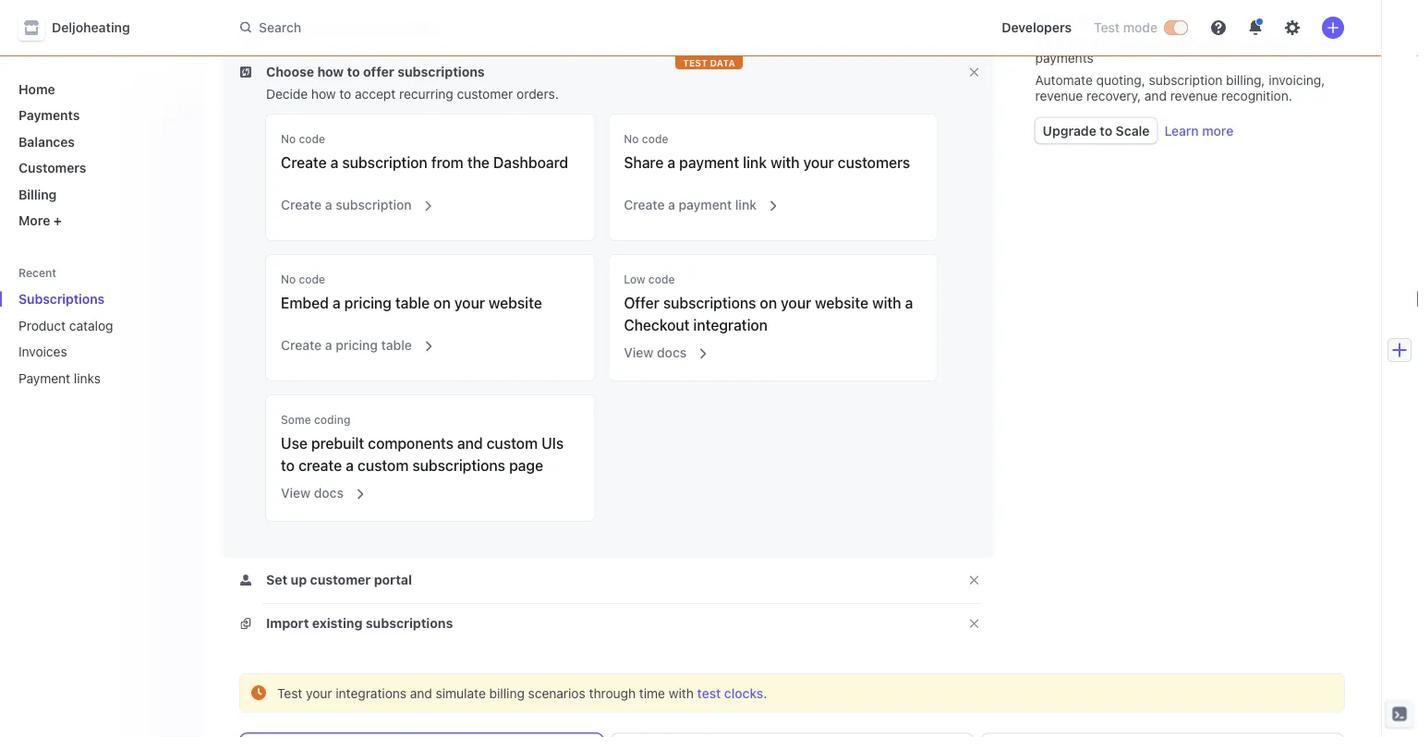Task type: locate. For each thing, give the bounding box(es) containing it.
to left "offer"
[[347, 64, 360, 79]]

1 vertical spatial how
[[311, 86, 336, 102]]

and right components
[[457, 435, 483, 452]]

code for create
[[299, 133, 325, 146]]

1 horizontal spatial revenue
[[1170, 88, 1218, 103]]

create a subscription
[[281, 197, 412, 212]]

1 horizontal spatial docs
[[657, 345, 687, 360]]

developers link
[[994, 13, 1079, 42]]

1 vertical spatial with
[[872, 294, 901, 312]]

0 horizontal spatial on
[[434, 294, 451, 312]]

1 horizontal spatial custom
[[487, 435, 538, 452]]

more +
[[18, 213, 62, 228]]

0 vertical spatial payment
[[679, 154, 739, 171]]

Search search field
[[229, 11, 750, 45]]

1 vertical spatial test
[[277, 685, 302, 701]]

integrations
[[336, 685, 407, 701]]

0 vertical spatial table
[[395, 294, 430, 312]]

no down decide
[[281, 133, 296, 146]]

subscriptions up the decide how to accept recurring customer orders.
[[397, 64, 485, 79]]

link inside 'no code share a payment link with your customers'
[[743, 154, 767, 171]]

1 horizontal spatial website
[[815, 294, 868, 312]]

create a payment link button
[[613, 185, 780, 218]]

no for embed a pricing table on your website
[[281, 273, 296, 286]]

embed
[[281, 294, 329, 312]]

use
[[281, 435, 308, 452]]

how right decide
[[311, 86, 336, 102]]

0 horizontal spatial recurring
[[399, 86, 453, 102]]

notifications image
[[1248, 20, 1263, 35]]

customer
[[457, 86, 513, 102], [310, 572, 371, 588]]

some
[[281, 413, 311, 426]]

1 vertical spatial svg image
[[240, 618, 251, 629]]

decide
[[266, 86, 308, 102]]

more
[[1202, 123, 1234, 138]]

billing
[[1035, 10, 1073, 25], [18, 187, 57, 202]]

create a pricing table button
[[270, 325, 435, 358]]

table
[[395, 294, 430, 312], [381, 338, 412, 353]]

product
[[18, 318, 66, 333]]

recurring up quoting,
[[1088, 35, 1142, 50]]

test for test your integrations and simulate billing scenarios through time with test clocks .
[[277, 685, 302, 701]]

set up customer portal button
[[240, 571, 416, 589]]

checkout
[[624, 316, 690, 334]]

payment down 'no code share a payment link with your customers'
[[679, 197, 732, 212]]

svg image for choose how to offer subscriptions
[[240, 67, 251, 78]]

1 horizontal spatial payments
[[1146, 35, 1204, 50]]

revenue up learn more
[[1170, 88, 1218, 103]]

time right through
[[639, 685, 665, 701]]

svg image left choose
[[240, 67, 251, 78]]

catalog
[[69, 318, 113, 333]]

0 horizontal spatial website
[[489, 294, 542, 312]]

2 horizontal spatial on
[[1070, 35, 1084, 50]]

2 svg image from the top
[[240, 618, 251, 629]]

1 horizontal spatial view docs button
[[613, 333, 710, 366]]

to
[[347, 64, 360, 79], [339, 86, 351, 102], [1100, 123, 1112, 138], [281, 457, 295, 474]]

table up create a pricing table button
[[395, 294, 430, 312]]

scale inside button
[[1116, 123, 1150, 138]]

2 website from the left
[[815, 294, 868, 312]]

a inside low code offer subscriptions on your website with a checkout integration
[[905, 294, 913, 312]]

0 horizontal spatial with
[[669, 685, 694, 701]]

view down create
[[281, 485, 310, 501]]

1 horizontal spatial time
[[1261, 35, 1287, 50]]

subscription inside no code create a subscription from the dashboard
[[342, 154, 428, 171]]

recurring for on
[[1088, 35, 1142, 50]]

1 horizontal spatial on
[[760, 294, 777, 312]]

view docs down checkout
[[624, 345, 687, 360]]

0 horizontal spatial test
[[277, 685, 302, 701]]

subscriptions up integration
[[663, 294, 756, 312]]

a
[[330, 154, 338, 171], [667, 154, 675, 171], [325, 197, 332, 212], [668, 197, 675, 212], [332, 294, 341, 312], [905, 294, 913, 312], [325, 338, 332, 353], [346, 457, 354, 474]]

set up customer portal
[[266, 572, 412, 588]]

subscriptions inside import existing subscriptions dropdown button
[[366, 616, 453, 631]]

link
[[743, 154, 767, 171], [735, 197, 757, 212]]

accept
[[355, 86, 396, 102]]

0 vertical spatial how
[[317, 64, 344, 79]]

create for create a subscription from the dashboard
[[281, 197, 322, 212]]

view docs for checkout
[[624, 345, 687, 360]]

0 vertical spatial docs
[[657, 345, 687, 360]]

0 vertical spatial svg image
[[240, 67, 251, 78]]

0 horizontal spatial time
[[639, 685, 665, 701]]

time
[[1261, 35, 1287, 50], [639, 685, 665, 701]]

0 vertical spatial billing
[[1035, 10, 1073, 25]]

payment inside 'no code share a payment link with your customers'
[[679, 154, 739, 171]]

billing for billing scale 0.8% on recurring payments and one-time invoice payments automate quoting, subscription billing, invoicing, revenue recovery, and revenue recognition.
[[1035, 10, 1073, 25]]

custom up page
[[487, 435, 538, 452]]

payment up create a payment link button
[[679, 154, 739, 171]]

payments left help image
[[1146, 35, 1204, 50]]

code inside no code embed a pricing table on your website
[[299, 273, 325, 286]]

custom down components
[[358, 457, 409, 474]]

0 vertical spatial customer
[[457, 86, 513, 102]]

scale down recovery,
[[1116, 123, 1150, 138]]

billing up more + on the left of page
[[18, 187, 57, 202]]

1 horizontal spatial view
[[624, 345, 654, 360]]

code for offer
[[648, 273, 675, 286]]

docs down checkout
[[657, 345, 687, 360]]

0 horizontal spatial revenue
[[1035, 88, 1083, 103]]

link up create a payment link button
[[743, 154, 767, 171]]

billing inside billing scale 0.8% on recurring payments and one-time invoice payments automate quoting, subscription billing, invoicing, revenue recovery, and revenue recognition.
[[1035, 10, 1073, 25]]

subscriptions link
[[11, 284, 163, 314]]

on inside low code offer subscriptions on your website with a checkout integration
[[760, 294, 777, 312]]

link down 'no code share a payment link with your customers'
[[735, 197, 757, 212]]

0 vertical spatial pricing
[[344, 294, 392, 312]]

1 vertical spatial payment
[[679, 197, 732, 212]]

no up "embed"
[[281, 273, 296, 286]]

1 vertical spatial table
[[381, 338, 412, 353]]

custom
[[487, 435, 538, 452], [358, 457, 409, 474]]

billing up 0.8%
[[1035, 10, 1073, 25]]

0 vertical spatial link
[[743, 154, 767, 171]]

subscriptions
[[397, 64, 485, 79], [663, 294, 756, 312], [412, 457, 505, 474], [366, 616, 453, 631]]

1 vertical spatial recurring
[[399, 86, 453, 102]]

your
[[803, 154, 834, 171], [454, 294, 485, 312], [781, 294, 811, 312], [306, 685, 332, 701]]

settings image
[[1285, 20, 1300, 35]]

create inside no code create a subscription from the dashboard
[[281, 154, 327, 171]]

simulate
[[436, 685, 486, 701]]

test for test mode
[[1094, 20, 1120, 35]]

tab list
[[240, 734, 1344, 737]]

0 horizontal spatial view
[[281, 485, 310, 501]]

view
[[624, 345, 654, 360], [281, 485, 310, 501]]

0 horizontal spatial scale
[[1076, 10, 1109, 25]]

view docs button down prebuilt
[[270, 473, 367, 506]]

subscription up learn
[[1149, 73, 1223, 88]]

no up share
[[624, 133, 639, 146]]

to inside button
[[1100, 123, 1112, 138]]

1 revenue from the left
[[1035, 88, 1083, 103]]

1 vertical spatial view docs button
[[270, 473, 367, 506]]

and right recovery,
[[1145, 88, 1167, 103]]

0 vertical spatial scale
[[1076, 10, 1109, 25]]

subscription down no code create a subscription from the dashboard
[[336, 197, 412, 212]]

subscription inside billing scale 0.8% on recurring payments and one-time invoice payments automate quoting, subscription billing, invoicing, revenue recovery, and revenue recognition.
[[1149, 73, 1223, 88]]

code down decide
[[299, 133, 325, 146]]

svg image inside choose how to offer subscriptions dropdown button
[[240, 67, 251, 78]]

how right choose
[[317, 64, 344, 79]]

and
[[1207, 35, 1230, 50], [1145, 88, 1167, 103], [457, 435, 483, 452], [410, 685, 432, 701]]

no inside no code create a subscription from the dashboard
[[281, 133, 296, 146]]

help image
[[1211, 20, 1226, 35]]

code up "embed"
[[299, 273, 325, 286]]

recurring inside billing scale 0.8% on recurring payments and one-time invoice payments automate quoting, subscription billing, invoicing, revenue recovery, and revenue recognition.
[[1088, 35, 1142, 50]]

0 horizontal spatial docs
[[314, 485, 344, 501]]

customer left "orders."
[[457, 86, 513, 102]]

1 svg image from the top
[[240, 67, 251, 78]]

0 horizontal spatial view docs
[[281, 485, 344, 501]]

and left one-
[[1207, 35, 1230, 50]]

customer inside dropdown button
[[310, 572, 371, 588]]

1 horizontal spatial scale
[[1116, 123, 1150, 138]]

how inside dropdown button
[[317, 64, 344, 79]]

1 vertical spatial subscription
[[342, 154, 428, 171]]

developers
[[1002, 20, 1072, 35]]

0 horizontal spatial customer
[[310, 572, 371, 588]]

home link
[[11, 74, 188, 104]]

0 vertical spatial subscription
[[1149, 73, 1223, 88]]

recent element
[[0, 284, 203, 393]]

no
[[281, 133, 296, 146], [624, 133, 639, 146], [281, 273, 296, 286]]

1 vertical spatial customer
[[310, 572, 371, 588]]

invoices link
[[11, 337, 163, 367]]

docs
[[657, 345, 687, 360], [314, 485, 344, 501]]

customers
[[18, 160, 86, 176]]

payment links
[[18, 370, 101, 386]]

to down recovery,
[[1100, 123, 1112, 138]]

1 website from the left
[[489, 294, 542, 312]]

subscriptions inside low code offer subscriptions on your website with a checkout integration
[[663, 294, 756, 312]]

1 horizontal spatial billing
[[1035, 10, 1073, 25]]

no for create a subscription from the dashboard
[[281, 133, 296, 146]]

product catalog link
[[11, 310, 163, 340]]

recurring
[[1088, 35, 1142, 50], [399, 86, 453, 102]]

table inside no code embed a pricing table on your website
[[395, 294, 430, 312]]

code inside no code create a subscription from the dashboard
[[299, 133, 325, 146]]

0 vertical spatial view docs
[[624, 345, 687, 360]]

payments
[[1146, 35, 1204, 50], [1035, 50, 1094, 65]]

test mode
[[1094, 20, 1158, 35]]

0 vertical spatial view docs button
[[613, 333, 710, 366]]

0 vertical spatial view
[[624, 345, 654, 360]]

scale left "mode"
[[1076, 10, 1109, 25]]

0 vertical spatial with
[[771, 154, 800, 171]]

time for through
[[639, 685, 665, 701]]

integration
[[693, 316, 768, 334]]

revenue up upgrade
[[1035, 88, 1083, 103]]

your inside low code offer subscriptions on your website with a checkout integration
[[781, 294, 811, 312]]

customers link
[[11, 153, 188, 183]]

create inside "button"
[[281, 197, 322, 212]]

pricing up create a pricing table button
[[344, 294, 392, 312]]

test down import
[[277, 685, 302, 701]]

to down use
[[281, 457, 295, 474]]

core navigation links element
[[11, 74, 188, 236]]

2 vertical spatial subscription
[[336, 197, 412, 212]]

upgrade to scale button
[[1035, 118, 1157, 144]]

pricing
[[344, 294, 392, 312], [336, 338, 378, 353]]

upgrade
[[1043, 123, 1096, 138]]

0.8%
[[1035, 35, 1066, 50]]

payments up automate
[[1035, 50, 1094, 65]]

create a payment link
[[624, 197, 757, 212]]

billing for billing
[[18, 187, 57, 202]]

time left invoice
[[1261, 35, 1287, 50]]

to inside dropdown button
[[347, 64, 360, 79]]

test
[[683, 57, 707, 68]]

0 vertical spatial test
[[1094, 20, 1120, 35]]

1 horizontal spatial with
[[771, 154, 800, 171]]

customer right up at bottom
[[310, 572, 371, 588]]

1 vertical spatial docs
[[314, 485, 344, 501]]

choose how to offer subscriptions
[[266, 64, 485, 79]]

subscriptions down portal
[[366, 616, 453, 631]]

learn more link
[[1164, 121, 1234, 140]]

docs for create
[[314, 485, 344, 501]]

balances link
[[11, 127, 188, 157]]

set
[[266, 572, 287, 588]]

to down choose how to offer subscriptions dropdown button
[[339, 86, 351, 102]]

svg image inside import existing subscriptions dropdown button
[[240, 618, 251, 629]]

create for share a payment link with your customers
[[624, 197, 665, 212]]

0 vertical spatial time
[[1261, 35, 1287, 50]]

no inside 'no code share a payment link with your customers'
[[624, 133, 639, 146]]

test left "mode"
[[1094, 20, 1120, 35]]

recurring right accept
[[399, 86, 453, 102]]

code inside 'no code share a payment link with your customers'
[[642, 133, 668, 146]]

test
[[697, 685, 721, 701]]

billing inside the core navigation links element
[[18, 187, 57, 202]]

view docs down create
[[281, 485, 344, 501]]

components
[[368, 435, 453, 452]]

subscription up create a subscription "button"
[[342, 154, 428, 171]]

code for share
[[642, 133, 668, 146]]

1 vertical spatial view
[[281, 485, 310, 501]]

0 vertical spatial recurring
[[1088, 35, 1142, 50]]

0 horizontal spatial custom
[[358, 457, 409, 474]]

1 vertical spatial pricing
[[336, 338, 378, 353]]

no code create a subscription from the dashboard
[[281, 133, 568, 171]]

svg image
[[240, 67, 251, 78], [240, 618, 251, 629]]

1 vertical spatial time
[[639, 685, 665, 701]]

view docs button down offer
[[613, 333, 710, 366]]

svg image for import existing subscriptions
[[240, 618, 251, 629]]

table down no code embed a pricing table on your website
[[381, 338, 412, 353]]

code right low
[[648, 273, 675, 286]]

view down checkout
[[624, 345, 654, 360]]

on inside billing scale 0.8% on recurring payments and one-time invoice payments automate quoting, subscription billing, invoicing, revenue recovery, and revenue recognition.
[[1070, 35, 1084, 50]]

payment
[[18, 370, 70, 386]]

0 horizontal spatial view docs button
[[270, 473, 367, 506]]

2 horizontal spatial with
[[872, 294, 901, 312]]

pricing down no code embed a pricing table on your website
[[336, 338, 378, 353]]

create for embed a pricing table on your website
[[281, 338, 322, 353]]

scale
[[1076, 10, 1109, 25], [1116, 123, 1150, 138]]

to inside some coding use prebuilt components and custom uis to create a custom subscriptions page
[[281, 457, 295, 474]]

quoting,
[[1096, 73, 1145, 88]]

1 horizontal spatial test
[[1094, 20, 1120, 35]]

1 vertical spatial scale
[[1116, 123, 1150, 138]]

code inside low code offer subscriptions on your website with a checkout integration
[[648, 273, 675, 286]]

no inside no code embed a pricing table on your website
[[281, 273, 296, 286]]

.
[[763, 685, 767, 701]]

docs down create
[[314, 485, 344, 501]]

2 vertical spatial with
[[669, 685, 694, 701]]

time inside billing scale 0.8% on recurring payments and one-time invoice payments automate quoting, subscription billing, invoicing, revenue recovery, and revenue recognition.
[[1261, 35, 1287, 50]]

code up share
[[642, 133, 668, 146]]

subscription
[[1149, 73, 1223, 88], [342, 154, 428, 171], [336, 197, 412, 212]]

no code embed a pricing table on your website
[[281, 273, 542, 312]]

1 vertical spatial billing
[[18, 187, 57, 202]]

code
[[299, 133, 325, 146], [642, 133, 668, 146], [299, 273, 325, 286], [648, 273, 675, 286]]

svg image left import
[[240, 618, 251, 629]]

subscriptions down components
[[412, 457, 505, 474]]

1 horizontal spatial view docs
[[624, 345, 687, 360]]

0 horizontal spatial billing
[[18, 187, 57, 202]]

on
[[1070, 35, 1084, 50], [434, 294, 451, 312], [760, 294, 777, 312]]

view docs button
[[613, 333, 710, 366], [270, 473, 367, 506]]

your inside no code embed a pricing table on your website
[[454, 294, 485, 312]]

1 vertical spatial view docs
[[281, 485, 344, 501]]

1 horizontal spatial recurring
[[1088, 35, 1142, 50]]

link inside button
[[735, 197, 757, 212]]

1 vertical spatial link
[[735, 197, 757, 212]]



Task type: vqa. For each thing, say whether or not it's contained in the screenshot.


Task type: describe. For each thing, give the bounding box(es) containing it.
home
[[18, 81, 55, 97]]

no for share a payment link with your customers
[[624, 133, 639, 146]]

0 vertical spatial custom
[[487, 435, 538, 452]]

with inside low code offer subscriptions on your website with a checkout integration
[[872, 294, 901, 312]]

view docs button for checkout
[[613, 333, 710, 366]]

links
[[74, 370, 101, 386]]

customers
[[838, 154, 910, 171]]

no code share a payment link with your customers
[[624, 133, 910, 171]]

recovery,
[[1086, 88, 1141, 103]]

1 horizontal spatial customer
[[457, 86, 513, 102]]

invoice
[[1290, 35, 1332, 50]]

automate
[[1035, 73, 1093, 88]]

a inside no code embed a pricing table on your website
[[332, 294, 341, 312]]

more
[[18, 213, 50, 228]]

test clocks link
[[697, 685, 763, 701]]

billing,
[[1226, 73, 1265, 88]]

share
[[624, 154, 664, 171]]

import
[[266, 616, 309, 631]]

table inside create a pricing table button
[[381, 338, 412, 353]]

create a subscription button
[[270, 185, 435, 218]]

pricing inside button
[[336, 338, 378, 353]]

invoices
[[18, 344, 67, 359]]

page
[[509, 457, 543, 474]]

payments link
[[11, 100, 188, 130]]

balances
[[18, 134, 75, 149]]

create
[[298, 457, 342, 474]]

offer
[[624, 294, 659, 312]]

payment inside button
[[679, 197, 732, 212]]

website inside no code embed a pricing table on your website
[[489, 294, 542, 312]]

coding
[[314, 413, 351, 426]]

scenarios
[[528, 685, 585, 701]]

test your integrations and simulate billing scenarios through time with test clocks .
[[277, 685, 767, 701]]

recent
[[18, 266, 56, 279]]

and left simulate
[[410, 685, 432, 701]]

prebuilt
[[311, 435, 364, 452]]

search
[[259, 20, 301, 35]]

recent navigation links element
[[0, 265, 203, 393]]

code for embed
[[299, 273, 325, 286]]

website inside low code offer subscriptions on your website with a checkout integration
[[815, 294, 868, 312]]

uis
[[541, 435, 564, 452]]

invoicing,
[[1269, 73, 1325, 88]]

pricing inside no code embed a pricing table on your website
[[344, 294, 392, 312]]

upgrade to scale
[[1043, 123, 1150, 138]]

dashboard
[[493, 154, 568, 171]]

data
[[710, 57, 735, 68]]

learn
[[1164, 123, 1199, 138]]

billing scale 0.8% on recurring payments and one-time invoice payments automate quoting, subscription billing, invoicing, revenue recovery, and revenue recognition.
[[1035, 10, 1332, 103]]

test data
[[683, 57, 735, 68]]

choose how to offer subscriptions button
[[240, 63, 488, 81]]

a inside "button"
[[325, 197, 332, 212]]

subscriptions inside choose how to offer subscriptions dropdown button
[[397, 64, 485, 79]]

up
[[291, 572, 307, 588]]

Search text field
[[229, 11, 750, 45]]

+
[[54, 213, 62, 228]]

deljoheating button
[[18, 15, 149, 41]]

subscription inside "button"
[[336, 197, 412, 212]]

subscriptions inside some coding use prebuilt components and custom uis to create a custom subscriptions page
[[412, 457, 505, 474]]

some coding use prebuilt components and custom uis to create a custom subscriptions page
[[281, 413, 564, 474]]

2 revenue from the left
[[1170, 88, 1218, 103]]

offer
[[363, 64, 394, 79]]

deljoheating
[[52, 20, 130, 35]]

one-
[[1233, 35, 1261, 50]]

view for create
[[281, 485, 310, 501]]

view for checkout
[[624, 345, 654, 360]]

0 horizontal spatial payments
[[1035, 50, 1094, 65]]

how for choose
[[317, 64, 344, 79]]

the
[[467, 154, 490, 171]]

recurring for accept
[[399, 86, 453, 102]]

existing
[[312, 616, 363, 631]]

recognition.
[[1221, 88, 1292, 103]]

with inside 'no code share a payment link with your customers'
[[771, 154, 800, 171]]

view docs for create
[[281, 485, 344, 501]]

a inside 'no code share a payment link with your customers'
[[667, 154, 675, 171]]

billing link
[[11, 179, 188, 209]]

view docs button for create
[[270, 473, 367, 506]]

a inside some coding use prebuilt components and custom uis to create a custom subscriptions page
[[346, 457, 354, 474]]

decide how to accept recurring customer orders.
[[266, 86, 559, 102]]

a inside no code create a subscription from the dashboard
[[330, 154, 338, 171]]

and inside some coding use prebuilt components and custom uis to create a custom subscriptions page
[[457, 435, 483, 452]]

import existing subscriptions
[[266, 616, 453, 631]]

payment links link
[[11, 363, 163, 393]]

clocks
[[724, 685, 763, 701]]

your inside 'no code share a payment link with your customers'
[[803, 154, 834, 171]]

orders.
[[517, 86, 559, 102]]

how for decide
[[311, 86, 336, 102]]

billing
[[489, 685, 525, 701]]

payments
[[18, 108, 80, 123]]

learn more
[[1164, 123, 1234, 138]]

scale inside billing scale 0.8% on recurring payments and one-time invoice payments automate quoting, subscription billing, invoicing, revenue recovery, and revenue recognition.
[[1076, 10, 1109, 25]]

low
[[624, 273, 645, 286]]

svg image
[[240, 575, 251, 586]]

product catalog
[[18, 318, 113, 333]]

from
[[431, 154, 464, 171]]

time for one-
[[1261, 35, 1287, 50]]

1 vertical spatial custom
[[358, 457, 409, 474]]

portal
[[374, 572, 412, 588]]

create a pricing table
[[281, 338, 412, 353]]

on inside no code embed a pricing table on your website
[[434, 294, 451, 312]]

mode
[[1123, 20, 1158, 35]]

docs for checkout
[[657, 345, 687, 360]]

choose
[[266, 64, 314, 79]]

import existing subscriptions button
[[240, 614, 457, 633]]



